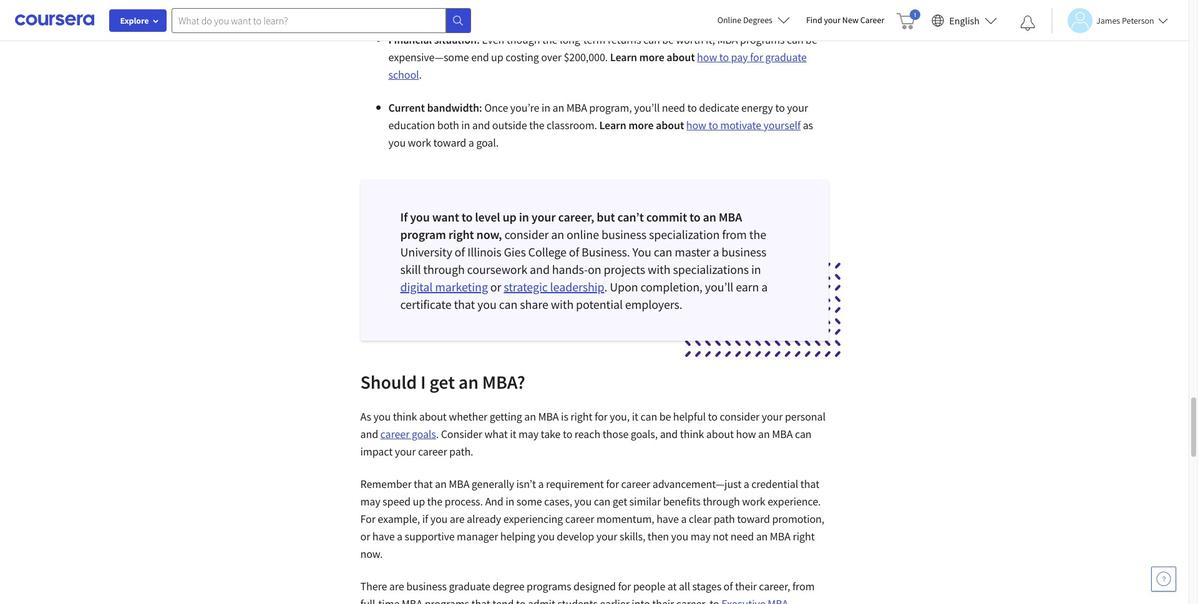Task type: vqa. For each thing, say whether or not it's contained in the screenshot.
"to" to the right
no



Task type: describe. For each thing, give the bounding box(es) containing it.
into
[[632, 597, 650, 604]]

that up if
[[414, 477, 433, 491]]

that inside . upon completion, you'll earn a certificate that you can share with potential employers.
[[454, 297, 475, 312]]

designed
[[574, 579, 616, 594]]

upon
[[610, 279, 638, 295]]

requirement
[[546, 477, 604, 491]]

career, inside 'if you want to level up in your career, but can't commit to an mba program right now,'
[[559, 209, 595, 225]]

degree
[[493, 579, 525, 594]]

degrees
[[744, 14, 773, 26]]

an inside once you're in an mba program, you'll need to dedicate energy to your education both in and outside the classroom.
[[553, 101, 565, 115]]

can up learn more about
[[644, 32, 660, 47]]

helpful
[[674, 410, 706, 424]]

coursework
[[467, 262, 528, 277]]

benefits
[[663, 495, 701, 509]]

up for mba
[[413, 495, 425, 509]]

commit
[[647, 209, 687, 225]]

once you're in an mba program, you'll need to dedicate energy to your education both in and outside the classroom.
[[389, 101, 809, 132]]

admit
[[528, 597, 556, 604]]

in right the you're
[[542, 101, 551, 115]]

current bandwidth:
[[389, 101, 482, 115]]

a down example,
[[397, 529, 403, 544]]

whether
[[449, 410, 488, 424]]

toward inside the as you work toward a goal.
[[434, 135, 467, 150]]

right inside 'if you want to level up in your career, but can't commit to an mba program right now,'
[[449, 227, 474, 242]]

similar
[[630, 495, 661, 509]]

in inside consider an online business specialization from the university of illinois gies college of business. you can master a business skill through coursework and hands-on projects with specializations in digital marketing or strategic leadership
[[752, 262, 762, 277]]

an inside consider an online business specialization from the university of illinois gies college of business. you can master a business skill through coursework and hands-on projects with specializations in digital marketing or strategic leadership
[[551, 227, 564, 242]]

to inside . consider what it may take to reach those goals, and think about how an mba can impact your career path.
[[563, 427, 573, 441]]

to left level
[[462, 209, 473, 225]]

to up yourself at right top
[[776, 101, 785, 115]]

online
[[567, 227, 599, 242]]

an up process.
[[435, 477, 447, 491]]

over
[[541, 50, 562, 64]]

illinois
[[468, 244, 502, 260]]

how to pay for graduate school link
[[389, 50, 807, 82]]

experiencing
[[504, 512, 563, 526]]

you're
[[511, 101, 540, 115]]

marketing
[[435, 279, 488, 295]]

to inside how to pay for graduate school
[[720, 50, 729, 64]]

in right 'both'
[[462, 118, 470, 132]]

1 vertical spatial how
[[687, 118, 707, 132]]

your inside . consider what it may take to reach those goals, and think about how an mba can impact your career path.
[[395, 445, 416, 459]]

it inside as you think about whether getting an mba is right for you, it can be helpful to consider your personal and
[[632, 410, 639, 424]]

cases,
[[544, 495, 573, 509]]

education
[[389, 118, 435, 132]]

can't
[[618, 209, 644, 225]]

bandwidth:
[[427, 101, 482, 115]]

remember
[[361, 477, 412, 491]]

goals,
[[631, 427, 658, 441]]

about inside . consider what it may take to reach those goals, and think about how an mba can impact your career path.
[[707, 427, 734, 441]]

it inside . consider what it may take to reach those goals, and think about how an mba can impact your career path.
[[510, 427, 517, 441]]

0 vertical spatial their
[[735, 579, 757, 594]]

career
[[861, 14, 885, 26]]

consider inside consider an online business specialization from the university of illinois gies college of business. you can master a business skill through coursework and hands-on projects with specializations in digital marketing or strategic leadership
[[505, 227, 549, 242]]

graduate inside there are business graduate degree programs designed for people at all stages of their career, from full-time mba programs that tend to admit students earlier into their career, to
[[449, 579, 491, 594]]

and inside . consider what it may take to reach those goals, and think about how an mba can impact your career path.
[[660, 427, 678, 441]]

learn more about
[[610, 50, 695, 64]]

certificate
[[401, 297, 452, 312]]

at
[[668, 579, 677, 594]]

mba inside even though the long-term returns can be worth it, mba programs can be expensive—some end up costing over $200,000.
[[718, 32, 738, 47]]

energy
[[742, 101, 774, 115]]

your inside as you think about whether getting an mba is right for you, it can be helpful to consider your personal and
[[762, 410, 783, 424]]

up inside 'if you want to level up in your career, but can't commit to an mba program right now,'
[[503, 209, 517, 225]]

What do you want to learn? text field
[[172, 8, 446, 33]]

show notifications image
[[1021, 16, 1036, 31]]

need inside remember that an mba generally isn't a requirement for career advancement—just a credential that may speed up the process. and in some cases, you can get similar benefits through work experience. for example, if you are already experiencing career momentum, have a clear path toward promotion, or have a supportive manager helping you develop your skills, then you may not need an mba right now.
[[731, 529, 754, 544]]

0 horizontal spatial of
[[455, 244, 465, 260]]

1 vertical spatial career,
[[759, 579, 791, 594]]

to up specialization
[[690, 209, 701, 225]]

2 horizontal spatial may
[[691, 529, 711, 544]]

from inside consider an online business specialization from the university of illinois gies college of business. you can master a business skill through coursework and hands-on projects with specializations in digital marketing or strategic leadership
[[723, 227, 747, 242]]

your inside once you're in an mba program, you'll need to dedicate energy to your education both in and outside the classroom.
[[788, 101, 809, 115]]

your inside remember that an mba generally isn't a requirement for career advancement—just a credential that may speed up the process. and in some cases, you can get similar benefits through work experience. for example, if you are already experiencing career momentum, have a clear path toward promotion, or have a supportive manager helping you develop your skills, then you may not need an mba right now.
[[597, 529, 618, 544]]

returns
[[608, 32, 642, 47]]

with inside . upon completion, you'll earn a certificate that you can share with potential employers.
[[551, 297, 574, 312]]

an inside . consider what it may take to reach those goals, and think about how an mba can impact your career path.
[[759, 427, 770, 441]]

mba?
[[483, 370, 526, 394]]

employers.
[[626, 297, 683, 312]]

clear
[[689, 512, 712, 526]]

manager
[[457, 529, 498, 544]]

path.
[[450, 445, 474, 459]]

career up impact
[[381, 427, 410, 441]]

. upon completion, you'll earn a certificate that you can share with potential employers.
[[401, 279, 768, 312]]

an inside as you think about whether getting an mba is right for you, it can be helpful to consider your personal and
[[525, 410, 536, 424]]

1 vertical spatial business
[[722, 244, 767, 260]]

goal.
[[477, 135, 499, 150]]

english
[[950, 14, 980, 27]]

right inside as you think about whether getting an mba is right for you, it can be helpful to consider your personal and
[[571, 410, 593, 424]]

long-
[[560, 32, 584, 47]]

1 vertical spatial may
[[361, 495, 381, 509]]

think inside as you think about whether getting an mba is right for you, it can be helpful to consider your personal and
[[393, 410, 417, 424]]

advancement—just
[[653, 477, 742, 491]]

you inside the as you work toward a goal.
[[389, 135, 406, 150]]

of for for
[[724, 579, 733, 594]]

a inside consider an online business specialization from the university of illinois gies college of business. you can master a business skill through coursework and hands-on projects with specializations in digital marketing or strategic leadership
[[713, 244, 720, 260]]

now,
[[477, 227, 502, 242]]

an inside 'if you want to level up in your career, but can't commit to an mba program right now,'
[[703, 209, 717, 225]]

that up the experience.
[[801, 477, 820, 491]]

now.
[[361, 547, 383, 561]]

be down 'find'
[[806, 32, 818, 47]]

gies
[[504, 244, 526, 260]]

you,
[[610, 410, 630, 424]]

to right tend
[[516, 597, 526, 604]]

tend
[[493, 597, 514, 604]]

the inside even though the long-term returns can be worth it, mba programs can be expensive—some end up costing over $200,000.
[[543, 32, 558, 47]]

learn for learn more about
[[610, 50, 637, 64]]

help center image
[[1157, 572, 1172, 587]]

you inside as you think about whether getting an mba is right for you, it can be helpful to consider your personal and
[[374, 410, 391, 424]]

business inside there are business graduate degree programs designed for people at all stages of their career, from full-time mba programs that tend to admit students earlier into their career, to
[[407, 579, 447, 594]]

are inside remember that an mba generally isn't a requirement for career advancement—just a credential that may speed up the process. and in some cases, you can get similar benefits through work experience. for example, if you are already experiencing career momentum, have a clear path toward promotion, or have a supportive manager helping you develop your skills, then you may not need an mba right now.
[[450, 512, 465, 526]]

digital
[[401, 279, 433, 295]]

your inside 'if you want to level up in your career, but can't commit to an mba program right now,'
[[532, 209, 556, 225]]

for inside as you think about whether getting an mba is right for you, it can be helpful to consider your personal and
[[595, 410, 608, 424]]

new
[[843, 14, 859, 26]]

there are business graduate degree programs designed for people at all stages of their career, from full-time mba programs that tend to admit students earlier into their career, to
[[361, 579, 815, 604]]

. consider what it may take to reach those goals, and think about how an mba can impact your career path.
[[361, 427, 812, 459]]

mba inside there are business graduate degree programs designed for people at all stages of their career, from full-time mba programs that tend to admit students earlier into their career, to
[[402, 597, 423, 604]]

and inside once you're in an mba program, you'll need to dedicate energy to your education both in and outside the classroom.
[[472, 118, 490, 132]]

mba down promotion,
[[770, 529, 791, 544]]

earn
[[736, 279, 759, 295]]

a inside . upon completion, you'll earn a certificate that you can share with potential employers.
[[762, 279, 768, 295]]

as
[[361, 410, 372, 424]]

specialization
[[649, 227, 720, 242]]

classroom.
[[547, 118, 597, 132]]

can inside . consider what it may take to reach those goals, and think about how an mba can impact your career path.
[[795, 427, 812, 441]]

0 horizontal spatial get
[[430, 370, 455, 394]]

dedicate
[[700, 101, 740, 115]]

. for . upon completion, you'll earn a certificate that you can share with potential employers.
[[605, 279, 608, 295]]

experience.
[[768, 495, 821, 509]]

of for university
[[569, 244, 580, 260]]

completion,
[[641, 279, 703, 295]]

students
[[558, 597, 598, 604]]

can inside as you think about whether getting an mba is right for you, it can be helpful to consider your personal and
[[641, 410, 658, 424]]

all
[[679, 579, 691, 594]]

skills,
[[620, 529, 646, 544]]

a left credential
[[744, 477, 750, 491]]

program
[[401, 227, 446, 242]]

to down dedicate
[[709, 118, 719, 132]]

how inside . consider what it may take to reach those goals, and think about how an mba can impact your career path.
[[736, 427, 756, 441]]

as you work toward a goal.
[[389, 118, 814, 150]]

business.
[[582, 244, 630, 260]]

more for learn more about
[[640, 50, 665, 64]]

be left worth
[[663, 32, 674, 47]]

if
[[422, 512, 428, 526]]

or inside remember that an mba generally isn't a requirement for career advancement—just a credential that may speed up the process. and in some cases, you can get similar benefits through work experience. for example, if you are already experiencing career momentum, have a clear path toward promotion, or have a supportive manager helping you develop your skills, then you may not need an mba right now.
[[361, 529, 370, 544]]



Task type: locate. For each thing, give the bounding box(es) containing it.
1 horizontal spatial graduate
[[766, 50, 807, 64]]

should i get an mba?
[[361, 370, 526, 394]]

think up career goals
[[393, 410, 417, 424]]

0 vertical spatial career,
[[559, 209, 595, 225]]

0 vertical spatial need
[[662, 101, 686, 115]]

1 vertical spatial you'll
[[705, 279, 734, 295]]

consider inside as you think about whether getting an mba is right for you, it can be helpful to consider your personal and
[[720, 410, 760, 424]]

can
[[644, 32, 660, 47], [787, 32, 804, 47], [654, 244, 673, 260], [499, 297, 518, 312], [641, 410, 658, 424], [795, 427, 812, 441], [594, 495, 611, 509]]

for inside there are business graduate degree programs designed for people at all stages of their career, from full-time mba programs that tend to admit students earlier into their career, to
[[618, 579, 631, 594]]

for
[[361, 512, 376, 526]]

i
[[421, 370, 426, 394]]

0 vertical spatial business
[[602, 227, 647, 242]]

. left upon
[[605, 279, 608, 295]]

isn't
[[517, 477, 536, 491]]

1 horizontal spatial through
[[703, 495, 740, 509]]

you'll right 'program,'
[[635, 101, 660, 115]]

projects
[[604, 262, 646, 277]]

can down strategic
[[499, 297, 518, 312]]

need inside once you're in an mba program, you'll need to dedicate energy to your education both in and outside the classroom.
[[662, 101, 686, 115]]

mba up process.
[[449, 477, 470, 491]]

0 horizontal spatial are
[[390, 579, 404, 594]]

that down marketing at the left top of page
[[454, 297, 475, 312]]

mba right it,
[[718, 32, 738, 47]]

university
[[401, 244, 452, 260]]

1 vertical spatial through
[[703, 495, 740, 509]]

1 horizontal spatial .
[[436, 427, 439, 441]]

2 horizontal spatial career,
[[759, 579, 791, 594]]

1 horizontal spatial are
[[450, 512, 465, 526]]

full-
[[361, 597, 379, 604]]

consider an online business specialization from the university of illinois gies college of business. you can master a business skill through coursework and hands-on projects with specializations in digital marketing or strategic leadership
[[401, 227, 767, 295]]

credential
[[752, 477, 799, 491]]

are inside there are business graduate degree programs designed for people at all stages of their career, from full-time mba programs that tend to admit students earlier into their career, to
[[390, 579, 404, 594]]

that left tend
[[472, 597, 491, 604]]

up
[[491, 50, 504, 64], [503, 209, 517, 225], [413, 495, 425, 509]]

graduate
[[766, 50, 807, 64], [449, 579, 491, 594]]

0 vertical spatial .
[[419, 67, 422, 82]]

career up similar on the bottom of page
[[622, 477, 651, 491]]

peterson
[[1123, 15, 1155, 26]]

coursera image
[[15, 10, 94, 30]]

1 horizontal spatial their
[[735, 579, 757, 594]]

have up then
[[657, 512, 679, 526]]

1 vertical spatial think
[[680, 427, 705, 441]]

even
[[482, 32, 505, 47]]

2 vertical spatial up
[[413, 495, 425, 509]]

learn for learn more about how to motivate yourself
[[600, 118, 627, 132]]

. inside . upon completion, you'll earn a certificate that you can share with potential employers.
[[605, 279, 608, 295]]

work down credential
[[743, 495, 766, 509]]

0 horizontal spatial toward
[[434, 135, 467, 150]]

your up as
[[788, 101, 809, 115]]

to right helpful
[[708, 410, 718, 424]]

1 vertical spatial more
[[629, 118, 654, 132]]

strategic
[[504, 279, 548, 295]]

an up classroom.
[[553, 101, 565, 115]]

to left pay in the right of the page
[[720, 50, 729, 64]]

goals
[[412, 427, 436, 441]]

share
[[520, 297, 549, 312]]

toward
[[434, 135, 467, 150], [737, 512, 770, 526]]

business down can't
[[602, 227, 647, 242]]

the
[[543, 32, 558, 47], [529, 118, 545, 132], [750, 227, 767, 242], [427, 495, 443, 509]]

business up earn
[[722, 244, 767, 260]]

$200,000.
[[564, 50, 608, 64]]

how down it,
[[697, 50, 718, 64]]

be inside as you think about whether getting an mba is right for you, it can be helpful to consider your personal and
[[660, 410, 671, 424]]

in inside 'if you want to level up in your career, but can't commit to an mba program right now,'
[[519, 209, 529, 225]]

then
[[648, 529, 669, 544]]

1 horizontal spatial work
[[743, 495, 766, 509]]

. inside . consider what it may take to reach those goals, and think about how an mba can impact your career path.
[[436, 427, 439, 441]]

should
[[361, 370, 417, 394]]

for inside how to pay for graduate school
[[751, 50, 763, 64]]

mba
[[718, 32, 738, 47], [567, 101, 587, 115], [719, 209, 743, 225], [538, 410, 559, 424], [773, 427, 793, 441], [449, 477, 470, 491], [770, 529, 791, 544], [402, 597, 423, 604]]

0 vertical spatial right
[[449, 227, 474, 242]]

2 horizontal spatial programs
[[741, 32, 785, 47]]

0 horizontal spatial their
[[653, 597, 675, 604]]

learn down returns
[[610, 50, 637, 64]]

their right stages at right
[[735, 579, 757, 594]]

0 vertical spatial from
[[723, 227, 747, 242]]

0 vertical spatial have
[[657, 512, 679, 526]]

get up momentum, on the bottom of page
[[613, 495, 628, 509]]

1 horizontal spatial business
[[602, 227, 647, 242]]

graduate right pay in the right of the page
[[766, 50, 807, 64]]

1 vertical spatial consider
[[720, 410, 760, 424]]

0 horizontal spatial business
[[407, 579, 447, 594]]

not
[[713, 529, 729, 544]]

may down the "clear"
[[691, 529, 711, 544]]

0 vertical spatial consider
[[505, 227, 549, 242]]

1 vertical spatial programs
[[527, 579, 572, 594]]

1 vertical spatial right
[[571, 410, 593, 424]]

your down momentum, on the bottom of page
[[597, 529, 618, 544]]

both
[[438, 118, 459, 132]]

1 horizontal spatial think
[[680, 427, 705, 441]]

1 vertical spatial it
[[510, 427, 517, 441]]

1 horizontal spatial toward
[[737, 512, 770, 526]]

0 vertical spatial programs
[[741, 32, 785, 47]]

may left take
[[519, 427, 539, 441]]

right right is
[[571, 410, 593, 424]]

how inside how to pay for graduate school
[[697, 50, 718, 64]]

that inside there are business graduate degree programs designed for people at all stages of their career, from full-time mba programs that tend to admit students earlier into their career, to
[[472, 597, 491, 604]]

as you think about whether getting an mba is right for you, it can be helpful to consider your personal and
[[361, 410, 826, 441]]

path
[[714, 512, 735, 526]]

through
[[424, 262, 465, 277], [703, 495, 740, 509]]

mba inside as you think about whether getting an mba is right for you, it can be helpful to consider your personal and
[[538, 410, 559, 424]]

you inside . upon completion, you'll earn a certificate that you can share with potential employers.
[[478, 297, 497, 312]]

career
[[381, 427, 410, 441], [418, 445, 447, 459], [622, 477, 651, 491], [566, 512, 595, 526]]

2 horizontal spatial .
[[605, 279, 608, 295]]

with inside consider an online business specialization from the university of illinois gies college of business. you can master a business skill through coursework and hands-on projects with specializations in digital marketing or strategic leadership
[[648, 262, 671, 277]]

helping
[[501, 529, 536, 544]]

programs left tend
[[425, 597, 469, 604]]

1 horizontal spatial career,
[[677, 597, 708, 604]]

. for . consider what it may take to reach those goals, and think about how an mba can impact your career path.
[[436, 427, 439, 441]]

mba inside . consider what it may take to reach those goals, and think about how an mba can impact your career path.
[[773, 427, 793, 441]]

. for .
[[419, 67, 422, 82]]

an
[[553, 101, 565, 115], [703, 209, 717, 225], [551, 227, 564, 242], [459, 370, 479, 394], [525, 410, 536, 424], [759, 427, 770, 441], [435, 477, 447, 491], [757, 529, 768, 544]]

mba down personal
[[773, 427, 793, 441]]

through inside consider an online business specialization from the university of illinois gies college of business. you can master a business skill through coursework and hands-on projects with specializations in digital marketing or strategic leadership
[[424, 262, 465, 277]]

1 horizontal spatial with
[[648, 262, 671, 277]]

up inside even though the long-term returns can be worth it, mba programs can be expensive—some end up costing over $200,000.
[[491, 50, 504, 64]]

0 horizontal spatial right
[[449, 227, 474, 242]]

work down education
[[408, 135, 431, 150]]

and inside consider an online business specialization from the university of illinois gies college of business. you can master a business skill through coursework and hands-on projects with specializations in digital marketing or strategic leadership
[[530, 262, 550, 277]]

how down dedicate
[[687, 118, 707, 132]]

and right goals,
[[660, 427, 678, 441]]

an right not
[[757, 529, 768, 544]]

1 horizontal spatial get
[[613, 495, 628, 509]]

momentum,
[[597, 512, 655, 526]]

hands-
[[552, 262, 588, 277]]

0 horizontal spatial with
[[551, 297, 574, 312]]

1 vertical spatial graduate
[[449, 579, 491, 594]]

0 vertical spatial graduate
[[766, 50, 807, 64]]

and up goal.
[[472, 118, 490, 132]]

1 vertical spatial up
[[503, 209, 517, 225]]

mba inside 'if you want to level up in your career, but can't commit to an mba program right now,'
[[719, 209, 743, 225]]

in up gies on the top left of page
[[519, 209, 529, 225]]

toward down 'both'
[[434, 135, 467, 150]]

digital marketing link
[[401, 279, 488, 295]]

the inside once you're in an mba program, you'll need to dedicate energy to your education both in and outside the classroom.
[[529, 118, 545, 132]]

1 vertical spatial work
[[743, 495, 766, 509]]

work inside the as you work toward a goal.
[[408, 135, 431, 150]]

right down promotion,
[[793, 529, 815, 544]]

of inside there are business graduate degree programs designed for people at all stages of their career, from full-time mba programs that tend to admit students earlier into their career, to
[[724, 579, 733, 594]]

for inside remember that an mba generally isn't a requirement for career advancement—just a credential that may speed up the process. and in some cases, you can get similar benefits through work experience. for example, if you are already experiencing career momentum, have a clear path toward promotion, or have a supportive manager helping you develop your skills, then you may not need an mba right now.
[[606, 477, 619, 491]]

1 vertical spatial from
[[793, 579, 815, 594]]

term
[[584, 32, 606, 47]]

develop
[[557, 529, 595, 544]]

with down strategic leadership link
[[551, 297, 574, 312]]

from inside there are business graduate degree programs designed for people at all stages of their career, from full-time mba programs that tend to admit students earlier into their career, to
[[793, 579, 815, 594]]

an right 'getting'
[[525, 410, 536, 424]]

mba inside once you're in an mba program, you'll need to dedicate energy to your education both in and outside the classroom.
[[567, 101, 587, 115]]

work inside remember that an mba generally isn't a requirement for career advancement—just a credential that may speed up the process. and in some cases, you can get similar benefits through work experience. for example, if you are already experiencing career momentum, have a clear path toward promotion, or have a supportive manager helping you develop your skills, then you may not need an mba right now.
[[743, 495, 766, 509]]

0 vertical spatial more
[[640, 50, 665, 64]]

0 horizontal spatial work
[[408, 135, 431, 150]]

1 horizontal spatial need
[[731, 529, 754, 544]]

for up momentum, on the bottom of page
[[606, 477, 619, 491]]

0 horizontal spatial consider
[[505, 227, 549, 242]]

1 horizontal spatial it
[[632, 410, 639, 424]]

impact
[[361, 445, 393, 459]]

1 horizontal spatial have
[[657, 512, 679, 526]]

can up goals,
[[641, 410, 658, 424]]

0 horizontal spatial think
[[393, 410, 417, 424]]

0 vertical spatial up
[[491, 50, 504, 64]]

more for learn more about how to motivate yourself
[[629, 118, 654, 132]]

0 vertical spatial get
[[430, 370, 455, 394]]

can inside remember that an mba generally isn't a requirement for career advancement—just a credential that may speed up the process. and in some cases, you can get similar benefits through work experience. for example, if you are already experiencing career momentum, have a clear path toward promotion, or have a supportive manager helping you develop your skills, then you may not need an mba right now.
[[594, 495, 611, 509]]

an up whether
[[459, 370, 479, 394]]

a left the "clear"
[[681, 512, 687, 526]]

. down "expensive—some"
[[419, 67, 422, 82]]

1 vertical spatial or
[[361, 529, 370, 544]]

1 vertical spatial toward
[[737, 512, 770, 526]]

shopping cart: 1 item image
[[897, 9, 921, 29]]

1 vertical spatial need
[[731, 529, 754, 544]]

your up college
[[532, 209, 556, 225]]

be left helpful
[[660, 410, 671, 424]]

you'll down specializations
[[705, 279, 734, 295]]

master
[[675, 244, 711, 260]]

time
[[379, 597, 400, 604]]

potential
[[576, 297, 623, 312]]

how to pay for graduate school
[[389, 50, 807, 82]]

more down returns
[[640, 50, 665, 64]]

are down process.
[[450, 512, 465, 526]]

through inside remember that an mba generally isn't a requirement for career advancement—just a credential that may speed up the process. and in some cases, you can get similar benefits through work experience. for example, if you are already experiencing career momentum, have a clear path toward promotion, or have a supportive manager helping you develop your skills, then you may not need an mba right now.
[[703, 495, 740, 509]]

2 vertical spatial .
[[436, 427, 439, 441]]

programs inside even though the long-term returns can be worth it, mba programs can be expensive—some end up costing over $200,000.
[[741, 32, 785, 47]]

. left consider
[[436, 427, 439, 441]]

career inside . consider what it may take to reach those goals, and think about how an mba can impact your career path.
[[418, 445, 447, 459]]

up inside remember that an mba generally isn't a requirement for career advancement—just a credential that may speed up the process. and in some cases, you can get similar benefits through work experience. for example, if you are already experiencing career momentum, have a clear path toward promotion, or have a supportive manager helping you develop your skills, then you may not need an mba right now.
[[413, 495, 425, 509]]

have
[[657, 512, 679, 526], [373, 529, 395, 544]]

you inside 'if you want to level up in your career, but can't commit to an mba program right now,'
[[410, 209, 430, 225]]

once
[[485, 101, 508, 115]]

to right take
[[563, 427, 573, 441]]

end
[[471, 50, 489, 64]]

how up credential
[[736, 427, 756, 441]]

0 horizontal spatial have
[[373, 529, 395, 544]]

james peterson
[[1097, 15, 1155, 26]]

it right what
[[510, 427, 517, 441]]

college
[[529, 244, 567, 260]]

need right not
[[731, 529, 754, 544]]

1 horizontal spatial may
[[519, 427, 539, 441]]

the inside remember that an mba generally isn't a requirement for career advancement—just a credential that may speed up the process. and in some cases, you can get similar benefits through work experience. for example, if you are already experiencing career momentum, have a clear path toward promotion, or have a supportive manager helping you develop your skills, then you may not need an mba right now.
[[427, 495, 443, 509]]

0 vertical spatial you'll
[[635, 101, 660, 115]]

for right pay in the right of the page
[[751, 50, 763, 64]]

specializations
[[673, 262, 749, 277]]

with
[[648, 262, 671, 277], [551, 297, 574, 312]]

right inside remember that an mba generally isn't a requirement for career advancement—just a credential that may speed up the process. and in some cases, you can get similar benefits through work experience. for example, if you are already experiencing career momentum, have a clear path toward promotion, or have a supportive manager helping you develop your skills, then you may not need an mba right now.
[[793, 529, 815, 544]]

generally
[[472, 477, 514, 491]]

and inside as you think about whether getting an mba is right for you, it can be helpful to consider your personal and
[[361, 427, 378, 441]]

2 horizontal spatial business
[[722, 244, 767, 260]]

an up college
[[551, 227, 564, 242]]

can up momentum, on the bottom of page
[[594, 495, 611, 509]]

supportive
[[405, 529, 455, 544]]

0 horizontal spatial from
[[723, 227, 747, 242]]

1 horizontal spatial of
[[569, 244, 580, 260]]

speed
[[383, 495, 411, 509]]

2 vertical spatial career,
[[677, 597, 708, 604]]

in up earn
[[752, 262, 762, 277]]

0 horizontal spatial through
[[424, 262, 465, 277]]

0 horizontal spatial need
[[662, 101, 686, 115]]

remember that an mba generally isn't a requirement for career advancement—just a credential that may speed up the process. and in some cases, you can get similar benefits through work experience. for example, if you are already experiencing career momentum, have a clear path toward promotion, or have a supportive manager helping you develop your skills, then you may not need an mba right now.
[[361, 477, 825, 561]]

0 horizontal spatial or
[[361, 529, 370, 544]]

though
[[507, 32, 540, 47]]

want
[[432, 209, 459, 225]]

even though the long-term returns can be worth it, mba programs can be expensive—some end up costing over $200,000.
[[389, 32, 818, 64]]

2 vertical spatial right
[[793, 529, 815, 544]]

their down at
[[653, 597, 675, 604]]

program,
[[590, 101, 632, 115]]

0 horizontal spatial it
[[510, 427, 517, 441]]

school
[[389, 67, 419, 82]]

promotion,
[[773, 512, 825, 526]]

0 vertical spatial think
[[393, 410, 417, 424]]

you'll inside once you're in an mba program, you'll need to dedicate energy to your education both in and outside the classroom.
[[635, 101, 660, 115]]

explore button
[[109, 9, 167, 32]]

0 horizontal spatial may
[[361, 495, 381, 509]]

or
[[491, 279, 502, 295], [361, 529, 370, 544]]

about inside as you think about whether getting an mba is right for you, it can be helpful to consider your personal and
[[419, 410, 447, 424]]

your right 'find'
[[824, 14, 841, 26]]

1 horizontal spatial programs
[[527, 579, 572, 594]]

get inside remember that an mba generally isn't a requirement for career advancement—just a credential that may speed up the process. and in some cases, you can get similar benefits through work experience. for example, if you are already experiencing career momentum, have a clear path toward promotion, or have a supportive manager helping you develop your skills, then you may not need an mba right now.
[[613, 495, 628, 509]]

think inside . consider what it may take to reach those goals, and think about how an mba can impact your career path.
[[680, 427, 705, 441]]

mba right time at the left bottom of page
[[402, 597, 423, 604]]

consider right helpful
[[720, 410, 760, 424]]

but
[[597, 209, 615, 225]]

are up time at the left bottom of page
[[390, 579, 404, 594]]

toward inside remember that an mba generally isn't a requirement for career advancement—just a credential that may speed up the process. and in some cases, you can get similar benefits through work experience. for example, if you are already experiencing career momentum, have a clear path toward promotion, or have a supportive manager helping you develop your skills, then you may not need an mba right now.
[[737, 512, 770, 526]]

0 vertical spatial may
[[519, 427, 539, 441]]

None search field
[[172, 8, 471, 33]]

a inside the as you work toward a goal.
[[469, 135, 474, 150]]

of up hands-
[[569, 244, 580, 260]]

business down supportive
[[407, 579, 447, 594]]

the inside consider an online business specialization from the university of illinois gies college of business. you can master a business skill through coursework and hands-on projects with specializations in digital marketing or strategic leadership
[[750, 227, 767, 242]]

think down helpful
[[680, 427, 705, 441]]

if
[[401, 209, 408, 225]]

process.
[[445, 495, 483, 509]]

as
[[803, 118, 814, 132]]

graduate inside how to pay for graduate school
[[766, 50, 807, 64]]

already
[[467, 512, 501, 526]]

more down 'program,'
[[629, 118, 654, 132]]

can down find your new career link
[[787, 32, 804, 47]]

consider up gies on the top left of page
[[505, 227, 549, 242]]

is
[[561, 410, 569, 424]]

graduate left degree
[[449, 579, 491, 594]]

up up if
[[413, 495, 425, 509]]

career up the develop on the left
[[566, 512, 595, 526]]

for up "earlier"
[[618, 579, 631, 594]]

1 horizontal spatial right
[[571, 410, 593, 424]]

toward right path
[[737, 512, 770, 526]]

or down 'coursework'
[[491, 279, 502, 295]]

1 vertical spatial have
[[373, 529, 395, 544]]

to inside as you think about whether getting an mba is right for you, it can be helpful to consider your personal and
[[708, 410, 718, 424]]

and down as
[[361, 427, 378, 441]]

1 vertical spatial are
[[390, 579, 404, 594]]

with up completion,
[[648, 262, 671, 277]]

to down stages at right
[[710, 597, 720, 604]]

reach
[[575, 427, 601, 441]]

1 horizontal spatial you'll
[[705, 279, 734, 295]]

0 horizontal spatial .
[[419, 67, 422, 82]]

up for long-
[[491, 50, 504, 64]]

you'll inside . upon completion, you'll earn a certificate that you can share with potential employers.
[[705, 279, 734, 295]]

personal
[[785, 410, 826, 424]]

how
[[697, 50, 718, 64], [687, 118, 707, 132], [736, 427, 756, 441]]

current
[[389, 101, 425, 115]]

1 horizontal spatial from
[[793, 579, 815, 594]]

2 horizontal spatial right
[[793, 529, 815, 544]]

online degrees button
[[708, 6, 800, 34]]

can inside . upon completion, you'll earn a certificate that you can share with potential employers.
[[499, 297, 518, 312]]

can inside consider an online business specialization from the university of illinois gies college of business. you can master a business skill through coursework and hands-on projects with specializations in digital marketing or strategic leadership
[[654, 244, 673, 260]]

0 vertical spatial learn
[[610, 50, 637, 64]]

1 vertical spatial get
[[613, 495, 628, 509]]

0 horizontal spatial programs
[[425, 597, 469, 604]]

0 vertical spatial or
[[491, 279, 502, 295]]

find your new career
[[807, 14, 885, 26]]

1 horizontal spatial or
[[491, 279, 502, 295]]

to up learn more about how to motivate yourself at the right of page
[[688, 101, 697, 115]]

up right level
[[503, 209, 517, 225]]

an up specialization
[[703, 209, 717, 225]]

1 vertical spatial with
[[551, 297, 574, 312]]

the down the you're
[[529, 118, 545, 132]]

get
[[430, 370, 455, 394], [613, 495, 628, 509]]

in inside remember that an mba generally isn't a requirement for career advancement—just a credential that may speed up the process. and in some cases, you can get similar benefits through work experience. for example, if you are already experiencing career momentum, have a clear path toward promotion, or have a supportive manager helping you develop your skills, then you may not need an mba right now.
[[506, 495, 515, 509]]

can down personal
[[795, 427, 812, 441]]

online
[[718, 14, 742, 26]]

1 horizontal spatial consider
[[720, 410, 760, 424]]

situation:
[[434, 32, 480, 47]]

consider
[[505, 227, 549, 242], [720, 410, 760, 424]]

may up for
[[361, 495, 381, 509]]

the up earn
[[750, 227, 767, 242]]

have up now.
[[373, 529, 395, 544]]

it
[[632, 410, 639, 424], [510, 427, 517, 441]]

1 vertical spatial .
[[605, 279, 608, 295]]

2 vertical spatial programs
[[425, 597, 469, 604]]

career goals link
[[381, 427, 436, 441]]

you
[[389, 135, 406, 150], [410, 209, 430, 225], [478, 297, 497, 312], [374, 410, 391, 424], [575, 495, 592, 509], [431, 512, 448, 526], [538, 529, 555, 544], [672, 529, 689, 544]]

programs up admit
[[527, 579, 572, 594]]

a right isn't
[[538, 477, 544, 491]]

of left illinois
[[455, 244, 465, 260]]

0 vertical spatial are
[[450, 512, 465, 526]]

0 horizontal spatial career,
[[559, 209, 595, 225]]

you
[[633, 244, 652, 260]]

0 vertical spatial how
[[697, 50, 718, 64]]

may inside . consider what it may take to reach those goals, and think about how an mba can impact your career path.
[[519, 427, 539, 441]]

or inside consider an online business specialization from the university of illinois gies college of business. you can master a business skill through coursework and hands-on projects with specializations in digital marketing or strategic leadership
[[491, 279, 502, 295]]



